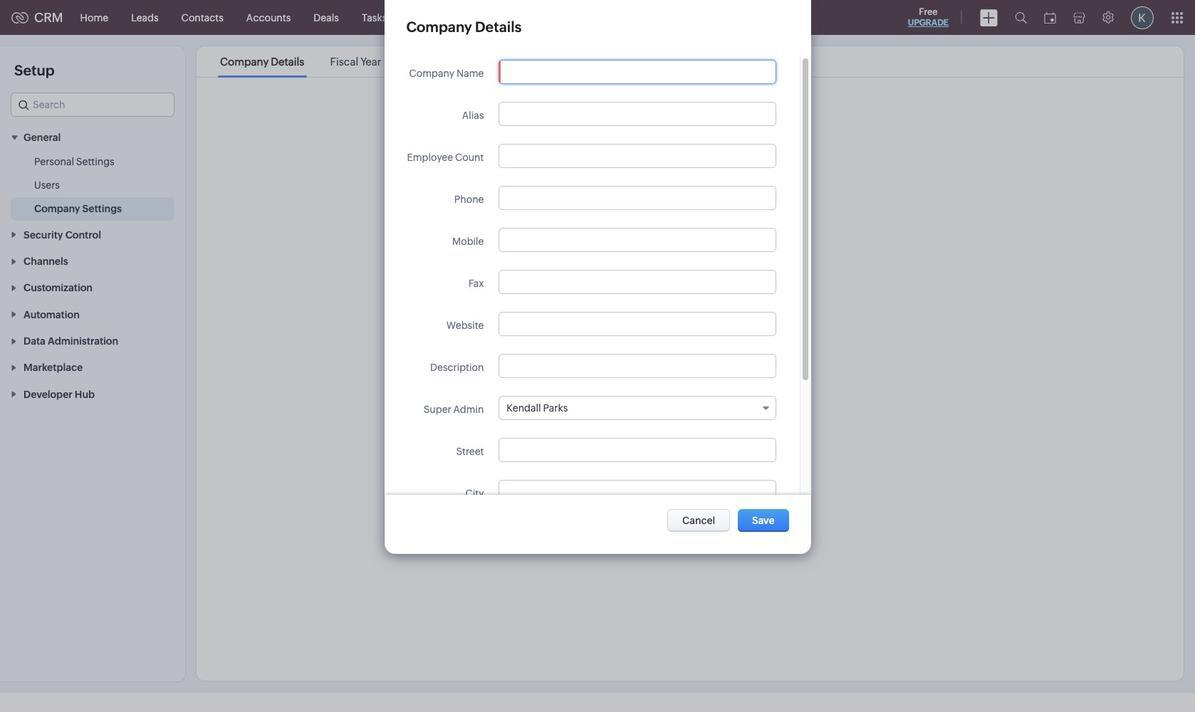 Task type: vqa. For each thing, say whether or not it's contained in the screenshot.
Activities to the bottom
no



Task type: describe. For each thing, give the bounding box(es) containing it.
currencies
[[576, 56, 630, 68]]

calls link
[[464, 0, 510, 35]]

accounts link
[[235, 0, 302, 35]]

personal settings
[[34, 156, 115, 168]]

company up business hours
[[407, 19, 472, 35]]

street
[[456, 446, 484, 458]]

leads
[[131, 12, 159, 23]]

0 horizontal spatial details
[[271, 56, 305, 68]]

contacts
[[181, 12, 224, 23]]

crm
[[34, 10, 63, 25]]

super
[[424, 404, 452, 415]]

fiscal year
[[330, 56, 382, 68]]

users
[[34, 180, 60, 191]]

list containing company details
[[207, 46, 643, 77]]

fiscal year link
[[328, 56, 384, 68]]

super admin
[[424, 404, 484, 415]]

free upgrade
[[908, 6, 949, 28]]

business
[[407, 56, 451, 68]]

currencies link
[[574, 56, 632, 68]]

tasks link
[[351, 0, 399, 35]]

business hours
[[407, 56, 481, 68]]

phone
[[455, 194, 484, 205]]

deals link
[[302, 0, 351, 35]]

company down accounts
[[220, 56, 269, 68]]

fax
[[469, 278, 484, 289]]

home
[[80, 12, 108, 23]]

kendall parks
[[507, 403, 568, 414]]

cancel
[[683, 515, 716, 526]]

search image
[[1016, 11, 1028, 24]]

year
[[361, 56, 382, 68]]

meetings
[[410, 12, 453, 23]]

reports
[[521, 12, 557, 23]]

settings for personal settings
[[76, 156, 115, 168]]

setup
[[14, 62, 55, 78]]

tasks
[[362, 12, 387, 23]]

1 horizontal spatial company details
[[407, 19, 522, 35]]

company settings link
[[34, 202, 122, 216]]

holidays
[[507, 56, 550, 68]]



Task type: locate. For each thing, give the bounding box(es) containing it.
leads link
[[120, 0, 170, 35]]

Kendall Parks field
[[499, 396, 777, 420]]

company details
[[407, 19, 522, 35], [220, 56, 305, 68]]

1 vertical spatial company details
[[220, 56, 305, 68]]

0 vertical spatial company details
[[407, 19, 522, 35]]

profile element
[[1123, 0, 1163, 35]]

search element
[[1007, 0, 1036, 35]]

cancel button
[[668, 509, 731, 532]]

details down 'accounts' link
[[271, 56, 305, 68]]

name
[[457, 68, 484, 79]]

meetings link
[[399, 0, 464, 35]]

company left name
[[409, 68, 455, 79]]

list
[[207, 46, 643, 77]]

company settings
[[34, 203, 122, 215]]

logo image
[[11, 12, 29, 23]]

1 vertical spatial settings
[[82, 203, 122, 215]]

settings down general dropdown button
[[76, 156, 115, 168]]

details
[[475, 19, 522, 35], [271, 56, 305, 68]]

general region
[[0, 151, 185, 221]]

alias
[[462, 110, 484, 121]]

general
[[24, 132, 61, 143]]

fiscal
[[330, 56, 359, 68]]

1 horizontal spatial details
[[475, 19, 522, 35]]

employee count
[[407, 152, 484, 163]]

calls
[[476, 12, 498, 23]]

company name
[[409, 68, 484, 79]]

holidays link
[[505, 56, 552, 68]]

None text field
[[500, 61, 776, 83], [500, 145, 776, 167], [500, 313, 776, 336], [500, 439, 776, 462], [500, 481, 776, 504], [500, 61, 776, 83], [500, 145, 776, 167], [500, 313, 776, 336], [500, 439, 776, 462], [500, 481, 776, 504]]

kendall
[[507, 403, 541, 414]]

company
[[407, 19, 472, 35], [220, 56, 269, 68], [409, 68, 455, 79], [34, 203, 80, 215]]

personal settings link
[[34, 155, 115, 169]]

parks
[[543, 403, 568, 414]]

free
[[919, 6, 938, 17]]

count
[[455, 152, 484, 163]]

mobile
[[452, 236, 484, 247]]

company inside general region
[[34, 203, 80, 215]]

personal
[[34, 156, 74, 168]]

city
[[466, 488, 484, 500]]

users link
[[34, 178, 60, 193]]

None text field
[[500, 103, 776, 125], [500, 187, 776, 210], [500, 229, 776, 252], [500, 271, 776, 294], [500, 355, 776, 378], [500, 103, 776, 125], [500, 187, 776, 210], [500, 229, 776, 252], [500, 271, 776, 294], [500, 355, 776, 378]]

website
[[447, 320, 484, 331]]

save button
[[738, 509, 789, 532]]

company details link
[[218, 56, 307, 68]]

accounts
[[246, 12, 291, 23]]

upgrade
[[908, 18, 949, 28]]

create menu element
[[972, 0, 1007, 35]]

1 vertical spatial details
[[271, 56, 305, 68]]

settings
[[76, 156, 115, 168], [82, 203, 122, 215]]

0 vertical spatial settings
[[76, 156, 115, 168]]

settings for company settings
[[82, 203, 122, 215]]

company down users
[[34, 203, 80, 215]]

contacts link
[[170, 0, 235, 35]]

hours
[[453, 56, 481, 68]]

deals
[[314, 12, 339, 23]]

create menu image
[[981, 9, 998, 26]]

admin
[[454, 404, 484, 415]]

settings down personal settings
[[82, 203, 122, 215]]

employee
[[407, 152, 453, 163]]

0 horizontal spatial company details
[[220, 56, 305, 68]]

reports link
[[510, 0, 569, 35]]

crm link
[[11, 10, 63, 25]]

save
[[753, 515, 775, 526]]

home link
[[69, 0, 120, 35]]

company details up the hours
[[407, 19, 522, 35]]

calendar image
[[1045, 12, 1057, 23]]

company details inside list
[[220, 56, 305, 68]]

details up holidays "link"
[[475, 19, 522, 35]]

general button
[[0, 124, 185, 151]]

0 vertical spatial details
[[475, 19, 522, 35]]

description
[[430, 362, 484, 373]]

company details down 'accounts' link
[[220, 56, 305, 68]]

profile image
[[1132, 6, 1154, 29]]



